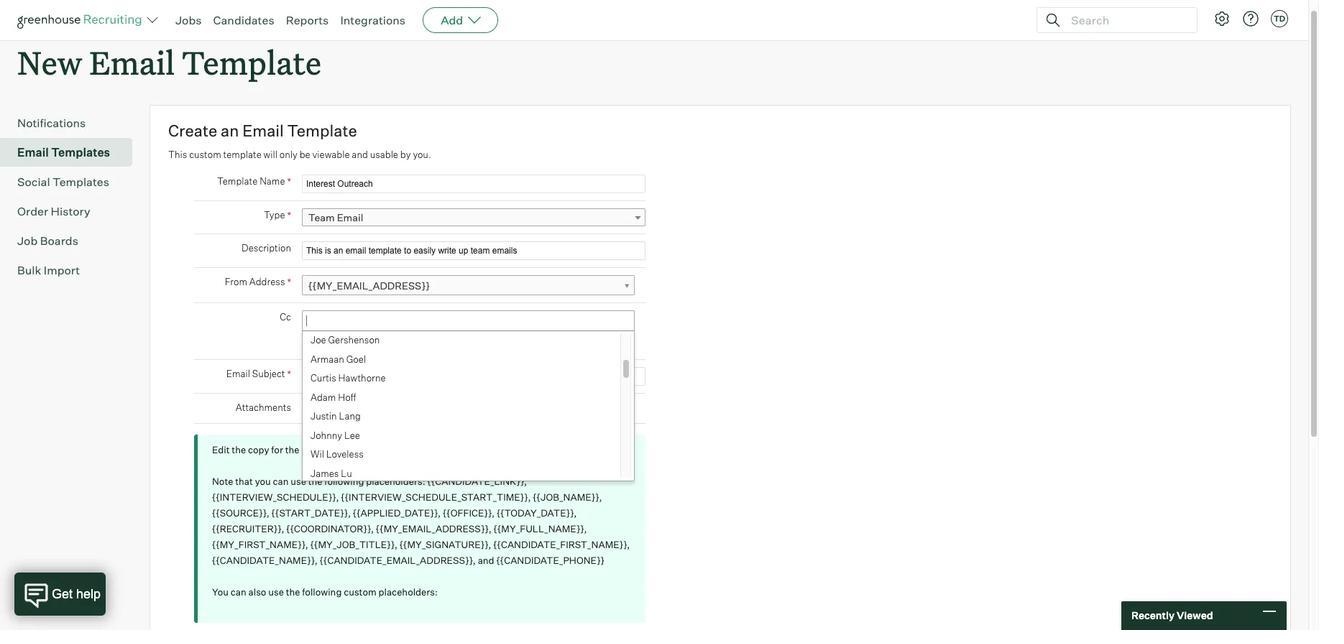 Task type: describe. For each thing, give the bounding box(es) containing it.
reports
[[286, 13, 329, 27]]

new
[[17, 41, 82, 83]]

templates for email templates
[[51, 145, 110, 160]]

notifications
[[17, 116, 86, 130]]

edit the copy for the email below.
[[212, 444, 356, 456]]

2 * from the top
[[287, 209, 291, 222]]

also
[[248, 587, 266, 598]]

team email link
[[302, 209, 646, 227]]

0 vertical spatial template
[[182, 41, 322, 83]]

0 vertical spatial use
[[291, 476, 306, 487]]

adam hoff
[[311, 392, 356, 403]]

curtis hawthorne option
[[306, 370, 621, 389]]

candidates
[[213, 13, 274, 27]]

candidate's recruiter
[[313, 339, 406, 350]]

note
[[212, 476, 233, 487]]

{{candidate_first_name}},
[[493, 539, 630, 551]]

{{applied_date}},
[[353, 507, 441, 519]]

social templates
[[17, 175, 109, 189]]

gershenson
[[328, 334, 380, 346]]

adam hoff option
[[306, 389, 621, 408]]

template
[[223, 149, 262, 160]]

you
[[255, 476, 271, 487]]

edit
[[212, 444, 230, 456]]

td button
[[1271, 10, 1289, 27]]

new email template
[[17, 41, 322, 83]]

{{my_job_title}},
[[310, 539, 398, 551]]

email down greenhouse recruiting image
[[89, 41, 175, 83]]

jobs link
[[175, 13, 202, 27]]

template inside template name *
[[217, 176, 258, 187]]

be
[[300, 149, 310, 160]]

{{coordinator}},
[[286, 523, 374, 535]]

* for template name *
[[287, 176, 291, 188]]

notifications link
[[17, 114, 127, 132]]

recently
[[1132, 610, 1175, 622]]

james lu option
[[306, 465, 621, 484]]

{{start_date}},
[[272, 507, 351, 519]]

{{recruiter}},
[[212, 523, 284, 535]]

0 horizontal spatial custom
[[189, 149, 221, 160]]

job boards
[[17, 234, 78, 248]]

td
[[1274, 14, 1286, 24]]

{{my_signature}},
[[400, 539, 491, 551]]

0 horizontal spatial can
[[231, 587, 246, 598]]

hoff
[[338, 392, 356, 403]]

james
[[311, 468, 339, 479]]

td button
[[1268, 7, 1291, 30]]

this custom template will only be viewable and usable by you.
[[168, 149, 431, 160]]

create an email template
[[168, 121, 357, 140]]

templates for social templates
[[53, 175, 109, 189]]

the right for
[[285, 444, 299, 456]]

you can also use the following custom placeholders:
[[212, 587, 438, 598]]

history
[[51, 204, 90, 219]]

email subject *
[[226, 368, 291, 380]]

viewable
[[312, 149, 350, 160]]

attachments
[[236, 402, 291, 413]]

subject
[[252, 368, 285, 379]]

{{my_email_address}}
[[308, 280, 430, 292]]

{{source}},
[[212, 507, 269, 519]]

candidate's
[[313, 339, 364, 350]]

curtis hawthorne
[[311, 373, 386, 384]]

recently viewed
[[1132, 610, 1213, 622]]

bulk import
[[17, 263, 80, 278]]

boards
[[40, 234, 78, 248]]

{{candidate_email_address}},
[[320, 555, 476, 566]]

lu
[[341, 468, 352, 479]]

order history link
[[17, 203, 127, 220]]

{{interview_schedule_start_time}},
[[341, 492, 531, 503]]

Email Subject text field
[[302, 367, 646, 386]]

{{my_full_name}},
[[494, 523, 587, 535]]

cc
[[280, 311, 291, 323]]

* for email subject *
[[287, 368, 291, 380]]

only
[[280, 149, 298, 160]]

bulk
[[17, 263, 41, 278]]

recruiter
[[366, 339, 406, 350]]

email inside team email link
[[337, 212, 363, 224]]

usable
[[370, 149, 398, 160]]

wil
[[311, 449, 324, 460]]

{{candidate_link}}, {{interview_schedule}}, {{interview_schedule_start_time}}, {{job_name}}, {{source}}, {{start_date}}, {{applied_date}}, {{office}}, {{today_date}}, {{recruiter}}, {{coordinator}}, {{my_email_address}}, {{my_full_name}}, {{my_first_name}}, {{my_job_title}}, {{my_signature}}, {{candidate_first_name}}, {{candidate_name}}, {{candidate_email_address}}, and {{candidate_phone}}
[[212, 476, 630, 566]]

copy
[[248, 444, 269, 456]]

1 vertical spatial following
[[302, 587, 342, 598]]

social
[[17, 175, 50, 189]]

Description text field
[[302, 242, 646, 260]]

* for from address *
[[287, 276, 291, 288]]

lee
[[344, 430, 360, 441]]

placeholders: for note that you can use the following placeholders:
[[366, 476, 425, 487]]

Candidate's Recruiter checkbox
[[302, 339, 311, 348]]

Template Name text field
[[302, 175, 646, 194]]

{{today_date}},
[[497, 507, 577, 519]]



Task type: locate. For each thing, give the bounding box(es) containing it.
you
[[212, 587, 229, 598]]

email up will
[[242, 121, 284, 140]]

1 vertical spatial templates
[[53, 175, 109, 189]]

following down loveless
[[325, 476, 364, 487]]

curtis
[[311, 373, 336, 384]]

johnny lee option
[[306, 427, 621, 446]]

name
[[260, 176, 285, 187]]

justin
[[311, 411, 337, 422]]

jobs
[[175, 13, 202, 27]]

order
[[17, 204, 48, 219]]

the
[[232, 444, 246, 456], [285, 444, 299, 456], [308, 476, 323, 487], [286, 587, 300, 598]]

{{candidate_link}},
[[427, 476, 527, 487]]

custom down {{my_job_title}},
[[344, 587, 377, 598]]

adam
[[311, 392, 336, 403]]

lang
[[339, 411, 361, 422]]

template up viewable
[[287, 121, 357, 140]]

wil loveless option
[[306, 446, 621, 465]]

1 vertical spatial can
[[231, 587, 246, 598]]

1 horizontal spatial use
[[291, 476, 306, 487]]

armaan goel option
[[306, 351, 621, 370]]

{{my_email_address}},
[[376, 523, 492, 535]]

can up {{interview_schedule}},
[[273, 476, 289, 487]]

and left usable
[[352, 149, 368, 160]]

0 horizontal spatial use
[[268, 587, 284, 598]]

an
[[221, 121, 239, 140]]

None text field
[[303, 312, 630, 330]]

1 vertical spatial use
[[268, 587, 284, 598]]

{{interview_schedule}},
[[212, 492, 339, 503]]

team email
[[308, 212, 363, 224]]

description
[[242, 242, 291, 254]]

templates up social templates link
[[51, 145, 110, 160]]

* right name
[[287, 176, 291, 188]]

0 vertical spatial placeholders:
[[366, 476, 425, 487]]

james lu
[[311, 468, 352, 479]]

justin lang
[[311, 411, 361, 422]]

joe gershenson
[[311, 334, 380, 346]]

1 vertical spatial and
[[478, 555, 494, 566]]

address
[[249, 276, 285, 288]]

template down template
[[217, 176, 258, 187]]

template
[[182, 41, 322, 83], [287, 121, 357, 140], [217, 176, 258, 187]]

template name *
[[217, 176, 291, 188]]

email templates link
[[17, 144, 127, 161]]

from
[[225, 276, 247, 288]]

reports link
[[286, 13, 329, 27]]

1 horizontal spatial and
[[478, 555, 494, 566]]

* right type
[[287, 209, 291, 222]]

integrations
[[340, 13, 406, 27]]

* right the subject
[[287, 368, 291, 380]]

greenhouse recruiting image
[[17, 12, 147, 29]]

integrations link
[[340, 13, 406, 27]]

can
[[273, 476, 289, 487], [231, 587, 246, 598]]

{{candidate_name}},
[[212, 555, 318, 566]]

email right the team
[[337, 212, 363, 224]]

this
[[168, 149, 187, 160]]

the down wil
[[308, 476, 323, 487]]

create
[[168, 121, 217, 140]]

1 horizontal spatial custom
[[344, 587, 377, 598]]

0 vertical spatial templates
[[51, 145, 110, 160]]

for
[[271, 444, 283, 456]]

custom down create at top
[[189, 149, 221, 160]]

1 vertical spatial template
[[287, 121, 357, 140]]

0 vertical spatial following
[[325, 476, 364, 487]]

and down the {{my_signature}},
[[478, 555, 494, 566]]

configure image
[[1214, 10, 1231, 27]]

4 * from the top
[[287, 368, 291, 380]]

following down {{my_job_title}},
[[302, 587, 342, 598]]

candidates link
[[213, 13, 274, 27]]

armaan goel
[[311, 354, 366, 365]]

email inside email subject *
[[226, 368, 250, 379]]

by
[[400, 149, 411, 160]]

{{job_name}},
[[533, 492, 602, 503]]

{{office}},
[[443, 507, 495, 519]]

email templates
[[17, 145, 110, 160]]

joe gershenson option
[[306, 332, 621, 351]]

0 vertical spatial and
[[352, 149, 368, 160]]

1 horizontal spatial can
[[273, 476, 289, 487]]

2 vertical spatial template
[[217, 176, 258, 187]]

use left james
[[291, 476, 306, 487]]

order history
[[17, 204, 90, 219]]

and inside {{candidate_link}}, {{interview_schedule}}, {{interview_schedule_start_time}}, {{job_name}}, {{source}}, {{start_date}}, {{applied_date}}, {{office}}, {{today_date}}, {{recruiter}}, {{coordinator}}, {{my_email_address}}, {{my_full_name}}, {{my_first_name}}, {{my_job_title}}, {{my_signature}}, {{candidate_first_name}}, {{candidate_name}}, {{candidate_email_address}}, and {{candidate_phone}}
[[478, 555, 494, 566]]

1 vertical spatial custom
[[344, 587, 377, 598]]

bulk import link
[[17, 262, 127, 279]]

add
[[441, 13, 463, 27]]

justin lang option
[[306, 408, 621, 427]]

hawthorne
[[338, 373, 386, 384]]

joe
[[311, 334, 326, 346]]

email up social
[[17, 145, 49, 160]]

use right also
[[268, 587, 284, 598]]

templates
[[51, 145, 110, 160], [53, 175, 109, 189]]

1 * from the top
[[287, 176, 291, 188]]

{{my_email_address}} link
[[302, 276, 635, 296]]

armaan
[[311, 354, 344, 365]]

template down candidates
[[182, 41, 322, 83]]

team
[[308, 212, 335, 224]]

type *
[[264, 209, 291, 222]]

wil loveless
[[311, 449, 364, 460]]

job
[[17, 234, 38, 248]]

placeholders: for you can also use the following custom placeholders:
[[379, 587, 438, 598]]

following
[[325, 476, 364, 487], [302, 587, 342, 598]]

goel
[[346, 354, 366, 365]]

{{my_first_name}},
[[212, 539, 308, 551]]

None file field
[[302, 401, 484, 416]]

* right address
[[287, 276, 291, 288]]

email
[[89, 41, 175, 83], [242, 121, 284, 140], [17, 145, 49, 160], [337, 212, 363, 224], [226, 368, 250, 379]]

0 vertical spatial can
[[273, 476, 289, 487]]

job boards link
[[17, 232, 127, 250]]

email inside email templates link
[[17, 145, 49, 160]]

and
[[352, 149, 368, 160], [478, 555, 494, 566]]

use
[[291, 476, 306, 487], [268, 587, 284, 598]]

will
[[264, 149, 277, 160]]

below.
[[327, 444, 356, 456]]

email
[[302, 444, 325, 456]]

can right you
[[231, 587, 246, 598]]

you.
[[413, 149, 431, 160]]

import
[[44, 263, 80, 278]]

add button
[[423, 7, 498, 33]]

3 * from the top
[[287, 276, 291, 288]]

1 vertical spatial placeholders:
[[379, 587, 438, 598]]

0 horizontal spatial and
[[352, 149, 368, 160]]

email left the subject
[[226, 368, 250, 379]]

{{candidate_phone}}
[[496, 555, 605, 566]]

that
[[235, 476, 253, 487]]

note that you can use the following placeholders:
[[212, 476, 427, 487]]

placeholders: down {{candidate_email_address}}, on the bottom of the page
[[379, 587, 438, 598]]

placeholders: up {{applied_date}},
[[366, 476, 425, 487]]

the right also
[[286, 587, 300, 598]]

custom
[[189, 149, 221, 160], [344, 587, 377, 598]]

0 vertical spatial custom
[[189, 149, 221, 160]]

the right edit
[[232, 444, 246, 456]]

johnny lee
[[311, 430, 360, 441]]

from address *
[[225, 276, 291, 288]]

templates up order history link
[[53, 175, 109, 189]]

Search text field
[[1068, 10, 1184, 31]]

loveless
[[326, 449, 364, 460]]



Task type: vqa. For each thing, say whether or not it's contained in the screenshot.
placeholders:
yes



